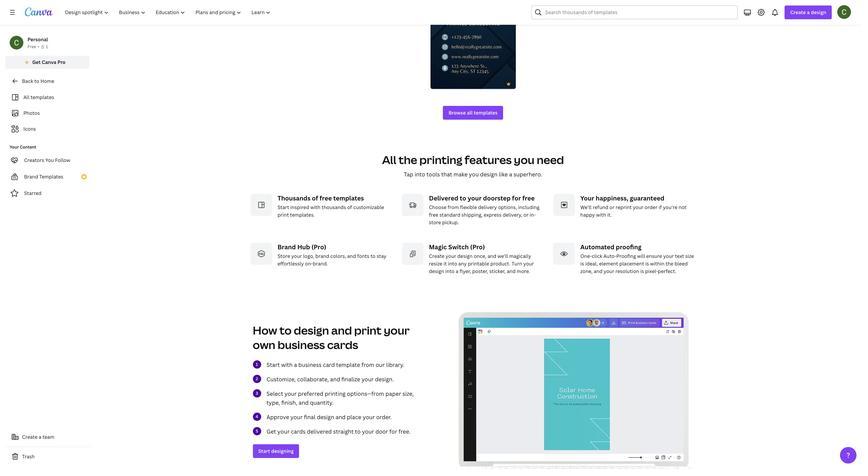 Task type: describe. For each thing, give the bounding box(es) containing it.
the inside automated proofing one-click auto-proofing will ensure your text size is ideal, element placement is within the bleed zone, and your resolution is pixel-perfect.
[[666, 261, 674, 267]]

pro
[[58, 59, 66, 65]]

proofing
[[617, 253, 637, 260]]

within
[[651, 261, 665, 267]]

icons link
[[10, 123, 85, 136]]

doorstep
[[483, 194, 511, 203]]

create a team button
[[6, 431, 90, 445]]

a inside magic switch (pro) create your design once, and we'll magically resize it into any printable product. turn your design into a flyer, poster, sticker, and more.
[[456, 268, 459, 275]]

it.
[[608, 212, 613, 218]]

design inside how to design and print your own business cards
[[294, 324, 329, 338]]

or inside your happiness, guaranteed we'll refund or reprint your order if you're not happy with it.
[[610, 204, 615, 211]]

0 vertical spatial templates
[[31, 94, 54, 101]]

all templates
[[23, 94, 54, 101]]

make
[[454, 171, 468, 179]]

switch
[[449, 243, 469, 252]]

magic
[[429, 243, 447, 252]]

create for create a design
[[791, 9, 807, 15]]

colors,
[[331, 253, 346, 260]]

poster,
[[473, 268, 489, 275]]

your inside delivered to your doorstep for free choose from flexible delivery options, including free standard shipping, express delivery, or in- store pickup.
[[468, 194, 482, 203]]

select your preferred printing options—from paper size, type, finish, and quantity.
[[267, 391, 414, 407]]

logo,
[[303, 253, 314, 260]]

element
[[600, 261, 619, 267]]

thousands
[[278, 194, 311, 203]]

get canva pro button
[[6, 56, 90, 69]]

finish,
[[282, 400, 298, 407]]

creators you follow link
[[6, 154, 90, 167]]

template
[[336, 362, 360, 369]]

top level navigation element
[[61, 6, 277, 19]]

for inside delivered to your doorstep for free choose from flexible delivery options, including free standard shipping, express delivery, or in- store pickup.
[[513, 194, 521, 203]]

all for templates
[[23, 94, 29, 101]]

automated proofing image
[[553, 243, 575, 265]]

size
[[686, 253, 695, 260]]

2 horizontal spatial free
[[523, 194, 535, 203]]

(pro) for magic switch (pro)
[[471, 243, 485, 252]]

delivery
[[479, 204, 497, 211]]

resize
[[429, 261, 443, 267]]

on-
[[305, 261, 313, 267]]

fonts
[[358, 253, 370, 260]]

0 horizontal spatial cards
[[291, 429, 306, 436]]

design inside the all the printing features you need tap into tools that make you design like a superhero.
[[481, 171, 498, 179]]

final
[[304, 414, 316, 422]]

brand templates
[[24, 174, 63, 180]]

delivered to your doorstep for free choose from flexible delivery options, including free standard shipping, express delivery, or in- store pickup.
[[429, 194, 540, 226]]

get your cards delivered straight to your door for free.
[[267, 429, 411, 436]]

0 horizontal spatial with
[[281, 362, 293, 369]]

and inside automated proofing one-click auto-proofing will ensure your text size is ideal, element placement is within the bleed zone, and your resolution is pixel-perfect.
[[594, 268, 603, 275]]

superhero.
[[514, 171, 543, 179]]

and inside the brand hub (pro) store your logo, brand colors, and fonts to stay effortlessly on-brand.
[[348, 253, 356, 260]]

brand for templates
[[24, 174, 38, 180]]

text
[[676, 253, 685, 260]]

1 vertical spatial into
[[448, 261, 458, 267]]

shipping,
[[462, 212, 483, 218]]

your inside your happiness, guaranteed we'll refund or reprint your order if you're not happy with it.
[[633, 204, 644, 211]]

start for designing
[[258, 449, 270, 455]]

not
[[679, 204, 687, 211]]

brand for hub
[[278, 243, 296, 252]]

designing
[[271, 449, 294, 455]]

your happiness, guaranteed image
[[553, 194, 575, 216]]

card
[[323, 362, 335, 369]]

1 vertical spatial templates
[[474, 110, 498, 116]]

start designing
[[258, 449, 294, 455]]

brand hub (pro) store your logo, brand colors, and fonts to stay effortlessly on-brand.
[[278, 243, 387, 267]]

browse all templates
[[449, 110, 498, 116]]

brand.
[[313, 261, 328, 267]]

design.
[[375, 376, 394, 384]]

type,
[[267, 400, 280, 407]]

door
[[376, 429, 388, 436]]

turn
[[512, 261, 523, 267]]

your content
[[10, 144, 36, 150]]

photos link
[[10, 107, 85, 120]]

back to home
[[22, 78, 54, 84]]

1 horizontal spatial is
[[641, 268, 645, 275]]

happy
[[581, 212, 595, 218]]

all the printing features you need tap into tools that make you design like a superhero.
[[382, 153, 564, 179]]

automated proofing one-click auto-proofing will ensure your text size is ideal, element placement is within the bleed zone, and your resolution is pixel-perfect.
[[581, 243, 695, 275]]

templates inside thousands of free templates start inspired with thousands of customizable print templates.
[[334, 194, 364, 203]]

stay
[[377, 253, 387, 260]]

we'll
[[581, 204, 592, 211]]

2 vertical spatial into
[[446, 268, 455, 275]]

delivered
[[429, 194, 459, 203]]

express
[[484, 212, 502, 218]]

(pro) for brand hub (pro)
[[312, 243, 327, 252]]

create a design button
[[785, 6, 832, 19]]

home
[[40, 78, 54, 84]]

from inside delivered to your doorstep for free choose from flexible delivery options, including free standard shipping, express delivery, or in- store pickup.
[[448, 204, 459, 211]]

back
[[22, 78, 33, 84]]

if
[[659, 204, 662, 211]]

how
[[253, 324, 277, 338]]

a inside button
[[39, 434, 41, 441]]

hub
[[298, 243, 310, 252]]

once,
[[474, 253, 487, 260]]

placement
[[620, 261, 645, 267]]

cards inside how to design and print your own business cards
[[327, 338, 359, 353]]

order
[[645, 204, 658, 211]]

0 horizontal spatial from
[[362, 362, 375, 369]]

all templates link
[[10, 91, 85, 104]]

into inside the all the printing features you need tap into tools that make you design like a superhero.
[[415, 171, 426, 179]]

effortlessly
[[278, 261, 304, 267]]

choose
[[429, 204, 447, 211]]

0 horizontal spatial for
[[390, 429, 398, 436]]

magic switch (pro) create your design once, and we'll magically resize it into any printable product. turn your design into a flyer, poster, sticker, and more.
[[429, 243, 534, 275]]

all
[[467, 110, 473, 116]]

it
[[444, 261, 447, 267]]

templates.
[[290, 212, 315, 218]]

select
[[267, 391, 283, 398]]

get for get your cards delivered straight to your door for free.
[[267, 429, 276, 436]]

creators
[[24, 157, 44, 164]]



Task type: vqa. For each thing, say whether or not it's contained in the screenshot.
information
no



Task type: locate. For each thing, give the bounding box(es) containing it.
start left designing at the bottom left of the page
[[258, 449, 270, 455]]

0 vertical spatial you
[[514, 153, 535, 168]]

create inside 'create a team' button
[[22, 434, 37, 441]]

(pro) inside the brand hub (pro) store your logo, brand colors, and fonts to stay effortlessly on-brand.
[[312, 243, 327, 252]]

1 vertical spatial or
[[524, 212, 529, 218]]

order.
[[377, 414, 392, 422]]

thousands of free templates image
[[250, 194, 272, 216]]

automated
[[581, 243, 615, 252]]

Search search field
[[546, 6, 734, 19]]

brand inside the brand hub (pro) store your logo, brand colors, and fonts to stay effortlessly on-brand.
[[278, 243, 296, 252]]

start for with
[[267, 362, 280, 369]]

1 horizontal spatial for
[[513, 194, 521, 203]]

1 vertical spatial of
[[347, 204, 352, 211]]

1 vertical spatial brand
[[278, 243, 296, 252]]

your left content
[[10, 144, 19, 150]]

1 horizontal spatial with
[[311, 204, 321, 211]]

1 (pro) from the left
[[312, 243, 327, 252]]

a inside dropdown button
[[808, 9, 810, 15]]

of
[[312, 194, 318, 203], [347, 204, 352, 211]]

delivery,
[[503, 212, 523, 218]]

printing
[[420, 153, 463, 168], [325, 391, 346, 398]]

1 horizontal spatial printing
[[420, 153, 463, 168]]

options—from
[[347, 391, 384, 398]]

proofing
[[616, 243, 642, 252]]

tap
[[404, 171, 414, 179]]

the up perfect.
[[666, 261, 674, 267]]

1 vertical spatial with
[[597, 212, 607, 218]]

your
[[468, 194, 482, 203], [633, 204, 644, 211], [292, 253, 302, 260], [446, 253, 457, 260], [664, 253, 674, 260], [524, 261, 534, 267], [604, 268, 615, 275], [384, 324, 410, 338], [362, 376, 374, 384], [285, 391, 297, 398], [291, 414, 303, 422], [363, 414, 375, 422], [278, 429, 290, 436], [362, 429, 374, 436]]

perfect.
[[658, 268, 677, 275]]

from
[[448, 204, 459, 211], [362, 362, 375, 369]]

2 horizontal spatial is
[[646, 261, 650, 267]]

1 horizontal spatial get
[[267, 429, 276, 436]]

the inside the all the printing features you need tap into tools that make you design like a superhero.
[[399, 153, 418, 168]]

0 vertical spatial from
[[448, 204, 459, 211]]

0 horizontal spatial printing
[[325, 391, 346, 398]]

1 vertical spatial you
[[469, 171, 479, 179]]

2 vertical spatial start
[[258, 449, 270, 455]]

of right "thousands"
[[347, 204, 352, 211]]

click
[[592, 253, 603, 260]]

ideal,
[[586, 261, 598, 267]]

free •
[[28, 44, 39, 50]]

2 vertical spatial templates
[[334, 194, 364, 203]]

with up templates.
[[311, 204, 321, 211]]

get inside button
[[32, 59, 41, 65]]

your inside the brand hub (pro) store your logo, brand colors, and fonts to stay effortlessly on-brand.
[[292, 253, 302, 260]]

1 vertical spatial printing
[[325, 391, 346, 398]]

0 vertical spatial for
[[513, 194, 521, 203]]

brand up store
[[278, 243, 296, 252]]

or up it.
[[610, 204, 615, 211]]

1 vertical spatial start
[[267, 362, 280, 369]]

any
[[459, 261, 467, 267]]

inspired
[[291, 204, 309, 211]]

0 horizontal spatial (pro)
[[312, 243, 327, 252]]

(pro) up once,
[[471, 243, 485, 252]]

quantity.
[[310, 400, 334, 407]]

one-
[[581, 253, 592, 260]]

and
[[348, 253, 356, 260], [488, 253, 497, 260], [507, 268, 516, 275], [594, 268, 603, 275], [332, 324, 352, 338], [330, 376, 340, 384], [299, 400, 309, 407], [336, 414, 346, 422]]

1 horizontal spatial templates
[[334, 194, 364, 203]]

0 horizontal spatial your
[[10, 144, 19, 150]]

0 horizontal spatial print
[[278, 212, 289, 218]]

christina overa image
[[838, 5, 852, 19]]

product.
[[491, 261, 511, 267]]

refund
[[593, 204, 609, 211]]

start inside thousands of free templates start inspired with thousands of customizable print templates.
[[278, 204, 289, 211]]

our
[[376, 362, 385, 369]]

0 horizontal spatial templates
[[31, 94, 54, 101]]

from left our
[[362, 362, 375, 369]]

0 horizontal spatial you
[[469, 171, 479, 179]]

into down it
[[446, 268, 455, 275]]

brand hub (pro) image
[[250, 243, 272, 265]]

for left free.
[[390, 429, 398, 436]]

to inside the brand hub (pro) store your logo, brand colors, and fonts to stay effortlessly on-brand.
[[371, 253, 376, 260]]

to for design
[[280, 324, 292, 338]]

0 horizontal spatial create
[[22, 434, 37, 441]]

0 vertical spatial the
[[399, 153, 418, 168]]

you up superhero.
[[514, 153, 535, 168]]

print inside how to design and print your own business cards
[[355, 324, 382, 338]]

team
[[43, 434, 54, 441]]

•
[[38, 44, 39, 50]]

like
[[499, 171, 508, 179]]

a
[[808, 9, 810, 15], [510, 171, 513, 179], [456, 268, 459, 275], [294, 362, 297, 369], [39, 434, 41, 441]]

1 horizontal spatial brand
[[278, 243, 296, 252]]

get for get canva pro
[[32, 59, 41, 65]]

0 vertical spatial or
[[610, 204, 615, 211]]

1 horizontal spatial all
[[382, 153, 397, 168]]

create inside create a design dropdown button
[[791, 9, 807, 15]]

trash link
[[6, 451, 90, 464]]

0 horizontal spatial of
[[312, 194, 318, 203]]

(pro) inside magic switch (pro) create your design once, and we'll magically resize it into any printable product. turn your design into a flyer, poster, sticker, and more.
[[471, 243, 485, 252]]

free
[[28, 44, 36, 50]]

print inside thousands of free templates start inspired with thousands of customizable print templates.
[[278, 212, 289, 218]]

the
[[399, 153, 418, 168], [666, 261, 674, 267]]

1 vertical spatial get
[[267, 429, 276, 436]]

browse all templates link
[[443, 106, 503, 120]]

with inside your happiness, guaranteed we'll refund or reprint your order if you're not happy with it.
[[597, 212, 607, 218]]

ensure
[[647, 253, 663, 260]]

0 vertical spatial cards
[[327, 338, 359, 353]]

None search field
[[532, 6, 739, 19]]

0 vertical spatial get
[[32, 59, 41, 65]]

templates up "thousands"
[[334, 194, 364, 203]]

to left stay
[[371, 253, 376, 260]]

to up flexible
[[460, 194, 467, 203]]

design inside dropdown button
[[812, 9, 827, 15]]

with up the customize,
[[281, 362, 293, 369]]

create inside magic switch (pro) create your design once, and we'll magically resize it into any printable product. turn your design into a flyer, poster, sticker, and more.
[[429, 253, 445, 260]]

1 horizontal spatial from
[[448, 204, 459, 211]]

your up we'll
[[581, 194, 595, 203]]

to inside delivered to your doorstep for free choose from flexible delivery options, including free standard shipping, express delivery, or in- store pickup.
[[460, 194, 467, 203]]

reprint
[[616, 204, 632, 211]]

delivered to your doorstep for free image
[[402, 194, 424, 216]]

thousands of free templates start inspired with thousands of customizable print templates.
[[278, 194, 384, 218]]

get left canva
[[32, 59, 41, 65]]

start designing link
[[253, 445, 299, 459]]

1 horizontal spatial (pro)
[[471, 243, 485, 252]]

happiness,
[[596, 194, 629, 203]]

0 vertical spatial into
[[415, 171, 426, 179]]

with inside thousands of free templates start inspired with thousands of customizable print templates.
[[311, 204, 321, 211]]

free up "thousands"
[[320, 194, 332, 203]]

own
[[253, 338, 276, 353]]

0 vertical spatial print
[[278, 212, 289, 218]]

2 horizontal spatial create
[[791, 9, 807, 15]]

into right it
[[448, 261, 458, 267]]

you're
[[664, 204, 678, 211]]

free up store
[[429, 212, 439, 218]]

0 horizontal spatial the
[[399, 153, 418, 168]]

0 vertical spatial brand
[[24, 174, 38, 180]]

canva
[[42, 59, 56, 65]]

with
[[311, 204, 321, 211], [597, 212, 607, 218], [281, 362, 293, 369]]

your happiness, guaranteed we'll refund or reprint your order if you're not happy with it.
[[581, 194, 687, 218]]

to inside how to design and print your own business cards
[[280, 324, 292, 338]]

2 horizontal spatial templates
[[474, 110, 498, 116]]

1 horizontal spatial free
[[429, 212, 439, 218]]

printing down customize, collaborate, and finalize your design.
[[325, 391, 346, 398]]

templates right all
[[474, 110, 498, 116]]

and inside select your preferred printing options—from paper size, type, finish, and quantity.
[[299, 400, 309, 407]]

printing up that
[[420, 153, 463, 168]]

free.
[[399, 429, 411, 436]]

approve
[[267, 414, 289, 422]]

1 vertical spatial all
[[382, 153, 397, 168]]

or left the in-
[[524, 212, 529, 218]]

will
[[638, 253, 646, 260]]

1
[[46, 44, 48, 50]]

get down approve
[[267, 429, 276, 436]]

to for home
[[34, 78, 39, 84]]

create for create a team
[[22, 434, 37, 441]]

start down thousands
[[278, 204, 289, 211]]

back to home link
[[6, 74, 90, 88]]

is
[[581, 261, 585, 267], [646, 261, 650, 267], [641, 268, 645, 275]]

1 horizontal spatial cards
[[327, 338, 359, 353]]

into right tap
[[415, 171, 426, 179]]

brand
[[24, 174, 38, 180], [278, 243, 296, 252]]

all for the
[[382, 153, 397, 168]]

to right how at bottom
[[280, 324, 292, 338]]

all inside the all the printing features you need tap into tools that make you design like a superhero.
[[382, 153, 397, 168]]

0 vertical spatial create
[[791, 9, 807, 15]]

1 vertical spatial from
[[362, 362, 375, 369]]

icons
[[23, 126, 36, 132]]

1 vertical spatial business
[[299, 362, 322, 369]]

printing inside the all the printing features you need tap into tools that make you design like a superhero.
[[420, 153, 463, 168]]

0 vertical spatial of
[[312, 194, 318, 203]]

1 horizontal spatial of
[[347, 204, 352, 211]]

tools
[[427, 171, 440, 179]]

pixel-
[[646, 268, 658, 275]]

1 vertical spatial create
[[429, 253, 445, 260]]

business
[[278, 338, 325, 353], [299, 362, 322, 369]]

with down refund at the right top
[[597, 212, 607, 218]]

of up templates.
[[312, 194, 318, 203]]

brand
[[316, 253, 330, 260]]

cards down final
[[291, 429, 306, 436]]

2 vertical spatial with
[[281, 362, 293, 369]]

how to design and print your own business cards image
[[443, 313, 705, 470]]

store
[[278, 253, 290, 260]]

0 horizontal spatial free
[[320, 194, 332, 203]]

0 horizontal spatial is
[[581, 261, 585, 267]]

1 vertical spatial print
[[355, 324, 382, 338]]

magically
[[510, 253, 532, 260]]

1 horizontal spatial the
[[666, 261, 674, 267]]

1 horizontal spatial print
[[355, 324, 382, 338]]

from up standard on the top
[[448, 204, 459, 211]]

starred link
[[6, 187, 90, 200]]

navy blue elegant finance consulting business card image
[[431, 0, 516, 89]]

1 vertical spatial for
[[390, 429, 398, 436]]

0 vertical spatial your
[[10, 144, 19, 150]]

cards
[[327, 338, 359, 353], [291, 429, 306, 436]]

or inside delivered to your doorstep for free choose from flexible delivery options, including free standard shipping, express delivery, or in- store pickup.
[[524, 212, 529, 218]]

free inside thousands of free templates start inspired with thousands of customizable print templates.
[[320, 194, 332, 203]]

business inside how to design and print your own business cards
[[278, 338, 325, 353]]

0 vertical spatial with
[[311, 204, 321, 211]]

is up pixel- in the bottom right of the page
[[646, 261, 650, 267]]

for up options, on the right of the page
[[513, 194, 521, 203]]

templates
[[31, 94, 54, 101], [474, 110, 498, 116], [334, 194, 364, 203]]

your
[[10, 144, 19, 150], [581, 194, 595, 203]]

your inside your happiness, guaranteed we'll refund or reprint your order if you're not happy with it.
[[581, 194, 595, 203]]

templates down back to home
[[31, 94, 54, 101]]

create
[[791, 9, 807, 15], [429, 253, 445, 260], [22, 434, 37, 441]]

straight
[[333, 429, 354, 436]]

paper
[[386, 391, 401, 398]]

0 vertical spatial printing
[[420, 153, 463, 168]]

magic switch (pro) image
[[402, 243, 424, 265]]

1 vertical spatial cards
[[291, 429, 306, 436]]

start up the customize,
[[267, 362, 280, 369]]

customize,
[[267, 376, 296, 384]]

to right back
[[34, 78, 39, 84]]

guaranteed
[[630, 194, 665, 203]]

more.
[[517, 268, 530, 275]]

we'll
[[498, 253, 508, 260]]

0 horizontal spatial or
[[524, 212, 529, 218]]

is down the one-
[[581, 261, 585, 267]]

you right make
[[469, 171, 479, 179]]

a inside the all the printing features you need tap into tools that make you design like a superhero.
[[510, 171, 513, 179]]

all inside all templates link
[[23, 94, 29, 101]]

trash
[[22, 454, 35, 460]]

2 horizontal spatial with
[[597, 212, 607, 218]]

standard
[[440, 212, 461, 218]]

brand up starred
[[24, 174, 38, 180]]

1 horizontal spatial create
[[429, 253, 445, 260]]

including
[[519, 204, 540, 211]]

collaborate,
[[297, 376, 329, 384]]

0 horizontal spatial brand
[[24, 174, 38, 180]]

to right straight
[[355, 429, 361, 436]]

1 horizontal spatial or
[[610, 204, 615, 211]]

0 vertical spatial start
[[278, 204, 289, 211]]

options,
[[499, 204, 517, 211]]

printing inside select your preferred printing options—from paper size, type, finish, and quantity.
[[325, 391, 346, 398]]

get
[[32, 59, 41, 65], [267, 429, 276, 436]]

follow
[[55, 157, 70, 164]]

your inside how to design and print your own business cards
[[384, 324, 410, 338]]

your for happiness,
[[581, 194, 595, 203]]

business up card
[[278, 338, 325, 353]]

your for content
[[10, 144, 19, 150]]

customize, collaborate, and finalize your design.
[[267, 376, 394, 384]]

1 vertical spatial your
[[581, 194, 595, 203]]

start with a business card template from our library.
[[267, 362, 405, 369]]

2 (pro) from the left
[[471, 243, 485, 252]]

cards up template
[[327, 338, 359, 353]]

1 horizontal spatial your
[[581, 194, 595, 203]]

print
[[278, 212, 289, 218], [355, 324, 382, 338]]

free up including
[[523, 194, 535, 203]]

all
[[23, 94, 29, 101], [382, 153, 397, 168]]

business up collaborate, at the left bottom of the page
[[299, 362, 322, 369]]

the up tap
[[399, 153, 418, 168]]

2 vertical spatial create
[[22, 434, 37, 441]]

0 vertical spatial business
[[278, 338, 325, 353]]

1 horizontal spatial you
[[514, 153, 535, 168]]

(pro) up brand
[[312, 243, 327, 252]]

get canva pro
[[32, 59, 66, 65]]

is left pixel- in the bottom right of the page
[[641, 268, 645, 275]]

0 horizontal spatial get
[[32, 59, 41, 65]]

1 vertical spatial the
[[666, 261, 674, 267]]

0 horizontal spatial all
[[23, 94, 29, 101]]

need
[[537, 153, 564, 168]]

your inside select your preferred printing options—from paper size, type, finish, and quantity.
[[285, 391, 297, 398]]

to for your
[[460, 194, 467, 203]]

and inside how to design and print your own business cards
[[332, 324, 352, 338]]

0 vertical spatial all
[[23, 94, 29, 101]]

store
[[429, 220, 441, 226]]



